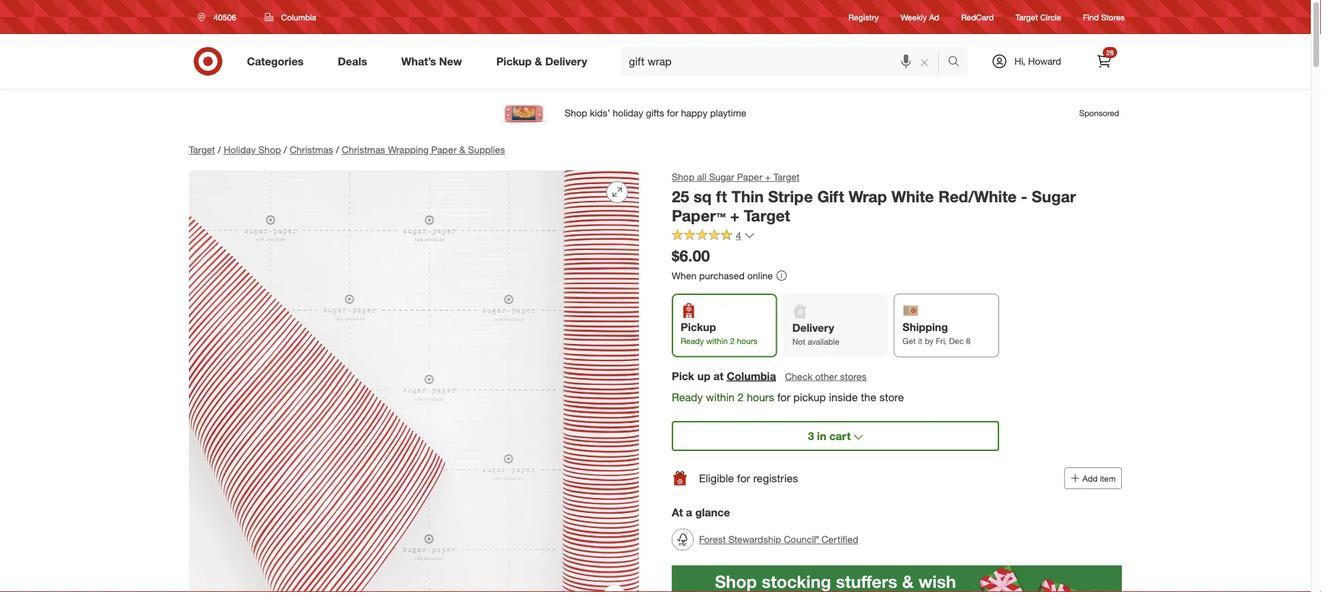 Task type: describe. For each thing, give the bounding box(es) containing it.
the
[[861, 391, 877, 404]]

cart
[[830, 430, 851, 443]]

hi,
[[1015, 55, 1026, 67]]

holiday
[[224, 144, 256, 156]]

by
[[925, 336, 934, 347]]

weekly
[[901, 12, 927, 22]]

add
[[1083, 474, 1098, 484]]

hours inside pickup ready within 2 hours
[[737, 336, 758, 347]]

-
[[1021, 187, 1028, 206]]

wrap
[[849, 187, 887, 206]]

stripe
[[768, 187, 813, 206]]

find
[[1083, 12, 1099, 22]]

it
[[918, 336, 923, 347]]

1 vertical spatial 2
[[738, 391, 744, 404]]

stores
[[840, 371, 867, 383]]

eligible
[[699, 472, 734, 485]]

1 vertical spatial for
[[737, 472, 750, 485]]

redcard
[[961, 12, 994, 22]]

delivery not available
[[792, 321, 840, 347]]

2 / from the left
[[284, 144, 287, 156]]

registry
[[849, 12, 879, 22]]

deals
[[338, 55, 367, 68]]

shipping get it by fri, dec 8
[[903, 321, 971, 347]]

what's new link
[[390, 46, 479, 76]]

gift
[[817, 187, 844, 206]]

search
[[942, 56, 974, 69]]

40506 button
[[189, 5, 251, 29]]

1 vertical spatial advertisement region
[[672, 566, 1122, 593]]

eligible for registries
[[699, 472, 798, 485]]

4 link
[[672, 229, 755, 245]]

inside
[[829, 391, 858, 404]]

certified
[[822, 534, 859, 546]]

1 vertical spatial ready
[[672, 391, 703, 404]]

columbia button
[[727, 369, 776, 384]]

forest stewardship council® certified button
[[672, 525, 859, 555]]

categories
[[247, 55, 304, 68]]

check other stores
[[785, 371, 867, 383]]

categories link
[[235, 46, 321, 76]]

search button
[[942, 46, 974, 79]]

when purchased online
[[672, 270, 773, 282]]

check
[[785, 371, 813, 383]]

0 vertical spatial &
[[535, 55, 542, 68]]

shipping
[[903, 321, 948, 334]]

glance
[[695, 506, 730, 520]]

pickup & delivery link
[[485, 46, 604, 76]]

up
[[697, 370, 711, 383]]

shop inside "shop all sugar paper + target 25 sq ft thin stripe gift wrap white red/white - sugar paper™ + target"
[[672, 171, 695, 183]]

$6.00
[[672, 247, 710, 266]]

stores
[[1101, 12, 1125, 22]]

online
[[747, 270, 773, 282]]

25
[[672, 187, 689, 206]]

3
[[808, 430, 814, 443]]

all
[[697, 171, 707, 183]]

3 / from the left
[[336, 144, 339, 156]]

4
[[736, 230, 741, 241]]

christmas link
[[290, 144, 333, 156]]

thin
[[732, 187, 764, 206]]

columbia inside dropdown button
[[281, 12, 316, 22]]

2 inside pickup ready within 2 hours
[[730, 336, 735, 347]]

item
[[1100, 474, 1116, 484]]

What can we help you find? suggestions appear below search field
[[621, 46, 951, 76]]

available
[[808, 337, 840, 347]]

8
[[966, 336, 971, 347]]

ready within 2 hours for pickup inside the store
[[672, 391, 904, 404]]

purchased
[[699, 270, 745, 282]]

council®
[[784, 534, 819, 546]]

40506
[[214, 12, 236, 22]]

target link
[[189, 144, 215, 156]]

find stores link
[[1083, 11, 1125, 23]]

pickup
[[793, 391, 826, 404]]

check other stores button
[[784, 369, 867, 384]]

stewardship
[[728, 534, 781, 546]]

3 in cart for 25 sq ft thin stripe gift wrap white red/white - sugar paper™ + target element
[[808, 430, 851, 443]]

shop all sugar paper + target 25 sq ft thin stripe gift wrap white red/white - sugar paper™ + target
[[672, 171, 1076, 226]]

1 horizontal spatial +
[[765, 171, 771, 183]]

1 vertical spatial &
[[459, 144, 465, 156]]

forest stewardship council® certified
[[699, 534, 859, 546]]

0 horizontal spatial shop
[[258, 144, 281, 156]]

0 vertical spatial advertisement region
[[178, 97, 1133, 130]]

target left circle
[[1016, 12, 1038, 22]]



Task type: vqa. For each thing, say whether or not it's contained in the screenshot.
4 link
yes



Task type: locate. For each thing, give the bounding box(es) containing it.
at a glance
[[672, 506, 730, 520]]

target left holiday
[[189, 144, 215, 156]]

/ left christmas link
[[284, 144, 287, 156]]

1 vertical spatial hours
[[747, 391, 774, 404]]

0 horizontal spatial delivery
[[545, 55, 587, 68]]

pickup up up
[[681, 321, 716, 334]]

1 within from the top
[[706, 336, 728, 347]]

1 horizontal spatial /
[[284, 144, 287, 156]]

+ up 4 at the top of the page
[[730, 207, 740, 226]]

weekly ad link
[[901, 11, 939, 23]]

2 within from the top
[[706, 391, 735, 404]]

1 horizontal spatial pickup
[[681, 321, 716, 334]]

find stores
[[1083, 12, 1125, 22]]

new
[[439, 55, 462, 68]]

pickup ready within 2 hours
[[681, 321, 758, 347]]

0 horizontal spatial sugar
[[709, 171, 734, 183]]

1 horizontal spatial paper
[[737, 171, 763, 183]]

1 vertical spatial sugar
[[1032, 187, 1076, 206]]

pick
[[672, 370, 694, 383]]

28 link
[[1089, 46, 1119, 76]]

1 vertical spatial paper
[[737, 171, 763, 183]]

other
[[815, 371, 838, 383]]

0 horizontal spatial pickup
[[496, 55, 532, 68]]

0 vertical spatial hours
[[737, 336, 758, 347]]

0 horizontal spatial +
[[730, 207, 740, 226]]

within inside pickup ready within 2 hours
[[706, 336, 728, 347]]

1 horizontal spatial shop
[[672, 171, 695, 183]]

ft
[[716, 187, 727, 206]]

white
[[892, 187, 934, 206]]

0 vertical spatial pickup
[[496, 55, 532, 68]]

0 horizontal spatial /
[[218, 144, 221, 156]]

shop
[[258, 144, 281, 156], [672, 171, 695, 183]]

supplies
[[468, 144, 505, 156]]

redcard link
[[961, 11, 994, 23]]

add item
[[1083, 474, 1116, 484]]

pickup for ready
[[681, 321, 716, 334]]

1 horizontal spatial delivery
[[792, 321, 834, 335]]

weekly ad
[[901, 12, 939, 22]]

deals link
[[326, 46, 384, 76]]

&
[[535, 55, 542, 68], [459, 144, 465, 156]]

0 horizontal spatial columbia
[[281, 12, 316, 22]]

christmas right holiday shop link
[[290, 144, 333, 156]]

howard
[[1028, 55, 1061, 67]]

/
[[218, 144, 221, 156], [284, 144, 287, 156], [336, 144, 339, 156]]

paper
[[431, 144, 457, 156], [737, 171, 763, 183]]

columbia button
[[256, 5, 325, 29]]

add item button
[[1064, 468, 1122, 490]]

0 horizontal spatial for
[[737, 472, 750, 485]]

1 vertical spatial +
[[730, 207, 740, 226]]

target
[[1016, 12, 1038, 22], [189, 144, 215, 156], [774, 171, 800, 183], [744, 207, 790, 226]]

0 horizontal spatial christmas
[[290, 144, 333, 156]]

pickup right new
[[496, 55, 532, 68]]

sugar
[[709, 171, 734, 183], [1032, 187, 1076, 206]]

28
[[1106, 48, 1114, 57]]

delivery inside delivery not available
[[792, 321, 834, 335]]

/ right target link
[[218, 144, 221, 156]]

sugar right -
[[1032, 187, 1076, 206]]

christmas left the wrapping
[[342, 144, 385, 156]]

2 christmas from the left
[[342, 144, 385, 156]]

0 vertical spatial columbia
[[281, 12, 316, 22]]

paper™
[[672, 207, 726, 226]]

when
[[672, 270, 697, 282]]

0 vertical spatial for
[[777, 391, 790, 404]]

in
[[817, 430, 827, 443]]

pickup
[[496, 55, 532, 68], [681, 321, 716, 334]]

get
[[903, 336, 916, 347]]

1 vertical spatial within
[[706, 391, 735, 404]]

1 horizontal spatial sugar
[[1032, 187, 1076, 206]]

0 horizontal spatial 2
[[730, 336, 735, 347]]

target circle link
[[1016, 11, 1061, 23]]

0 vertical spatial 2
[[730, 336, 735, 347]]

at
[[672, 506, 683, 520]]

2
[[730, 336, 735, 347], [738, 391, 744, 404]]

for right eligible
[[737, 472, 750, 485]]

1 horizontal spatial christmas
[[342, 144, 385, 156]]

0 vertical spatial ready
[[681, 336, 704, 347]]

1 vertical spatial pickup
[[681, 321, 716, 334]]

circle
[[1040, 12, 1061, 22]]

target up stripe
[[774, 171, 800, 183]]

ready inside pickup ready within 2 hours
[[681, 336, 704, 347]]

pickup inside pickup ready within 2 hours
[[681, 321, 716, 334]]

0 vertical spatial within
[[706, 336, 728, 347]]

columbia
[[281, 12, 316, 22], [727, 370, 776, 383]]

for down check
[[777, 391, 790, 404]]

pickup for &
[[496, 55, 532, 68]]

25 sq ft thin stripe gift wrap white red/white - sugar paper&#8482; + target, 1 of 6 image
[[189, 171, 639, 593]]

dec
[[949, 336, 964, 347]]

registries
[[753, 472, 798, 485]]

pickup & delivery
[[496, 55, 587, 68]]

hours down columbia button on the bottom of the page
[[747, 391, 774, 404]]

sq
[[694, 187, 712, 206]]

target down "thin"
[[744, 207, 790, 226]]

ready up pick
[[681, 336, 704, 347]]

within
[[706, 336, 728, 347], [706, 391, 735, 404]]

2 horizontal spatial /
[[336, 144, 339, 156]]

target circle
[[1016, 12, 1061, 22]]

pick up at columbia
[[672, 370, 776, 383]]

hours up columbia button on the bottom of the page
[[737, 336, 758, 347]]

hours
[[737, 336, 758, 347], [747, 391, 774, 404]]

0 vertical spatial sugar
[[709, 171, 734, 183]]

not
[[792, 337, 806, 347]]

at
[[714, 370, 724, 383]]

registry link
[[849, 11, 879, 23]]

within up at on the right of the page
[[706, 336, 728, 347]]

holiday shop link
[[224, 144, 281, 156]]

paper right the wrapping
[[431, 144, 457, 156]]

a
[[686, 506, 692, 520]]

ready down pick
[[672, 391, 703, 404]]

wrapping
[[388, 144, 429, 156]]

1 vertical spatial shop
[[672, 171, 695, 183]]

columbia up the categories link
[[281, 12, 316, 22]]

0 vertical spatial delivery
[[545, 55, 587, 68]]

0 vertical spatial shop
[[258, 144, 281, 156]]

within down at on the right of the page
[[706, 391, 735, 404]]

ready
[[681, 336, 704, 347], [672, 391, 703, 404]]

1 vertical spatial columbia
[[727, 370, 776, 383]]

1 christmas from the left
[[290, 144, 333, 156]]

columbia right at on the right of the page
[[727, 370, 776, 383]]

1 / from the left
[[218, 144, 221, 156]]

/ right christmas link
[[336, 144, 339, 156]]

what's new
[[401, 55, 462, 68]]

forest
[[699, 534, 726, 546]]

2 up pick up at columbia
[[730, 336, 735, 347]]

+
[[765, 171, 771, 183], [730, 207, 740, 226]]

0 horizontal spatial &
[[459, 144, 465, 156]]

for
[[777, 391, 790, 404], [737, 472, 750, 485]]

paper inside "shop all sugar paper + target 25 sq ft thin stripe gift wrap white red/white - sugar paper™ + target"
[[737, 171, 763, 183]]

sugar up the ft
[[709, 171, 734, 183]]

1 horizontal spatial for
[[777, 391, 790, 404]]

ad
[[929, 12, 939, 22]]

0 vertical spatial paper
[[431, 144, 457, 156]]

store
[[880, 391, 904, 404]]

advertisement region
[[178, 97, 1133, 130], [672, 566, 1122, 593]]

1 vertical spatial delivery
[[792, 321, 834, 335]]

shop left all
[[672, 171, 695, 183]]

1 horizontal spatial columbia
[[727, 370, 776, 383]]

shop right holiday
[[258, 144, 281, 156]]

0 horizontal spatial paper
[[431, 144, 457, 156]]

fri,
[[936, 336, 947, 347]]

christmas wrapping paper & supplies link
[[342, 144, 505, 156]]

1 horizontal spatial 2
[[738, 391, 744, 404]]

+ up stripe
[[765, 171, 771, 183]]

what's
[[401, 55, 436, 68]]

paper up "thin"
[[737, 171, 763, 183]]

christmas
[[290, 144, 333, 156], [342, 144, 385, 156]]

1 horizontal spatial &
[[535, 55, 542, 68]]

target / holiday shop / christmas / christmas wrapping paper & supplies
[[189, 144, 505, 156]]

hi, howard
[[1015, 55, 1061, 67]]

0 vertical spatial +
[[765, 171, 771, 183]]

2 down columbia button on the bottom of the page
[[738, 391, 744, 404]]



